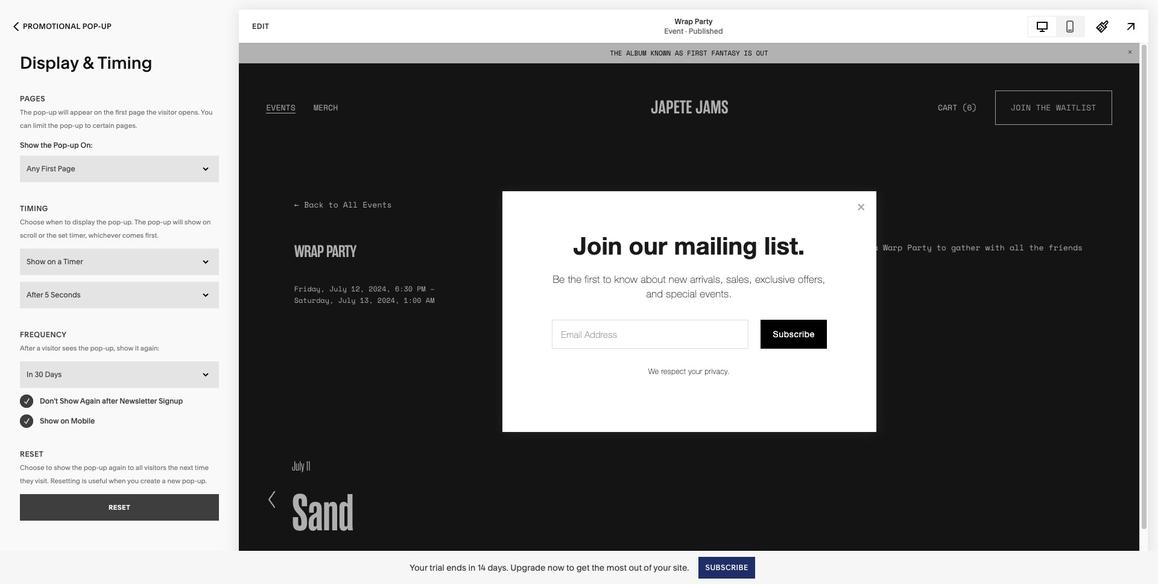 Task type: vqa. For each thing, say whether or not it's contained in the screenshot.
website "button"
no



Task type: describe. For each thing, give the bounding box(es) containing it.
after
[[102, 396, 118, 405]]

choose for timing
[[20, 218, 44, 226]]

frequency after a visitor sees the pop-up, show it again:
[[20, 330, 159, 352]]

most
[[607, 562, 627, 573]]

after 5 seconds
[[27, 290, 81, 299]]

0 vertical spatial after
[[27, 290, 43, 299]]

show for show the pop-up on:
[[20, 141, 39, 150]]

whichever
[[88, 231, 121, 239]]

when inside 'timing choose when to display the pop-up. the pop-up will show on scroll or the set timer, whichever comes first.'
[[46, 218, 63, 226]]

first
[[41, 164, 56, 173]]

any
[[27, 164, 40, 173]]

visitor inside the pages the pop-up will appear on the first page the visitor opens. you can limit the pop-up to certain pages.
[[158, 108, 177, 116]]

get
[[577, 562, 590, 573]]

display
[[20, 52, 79, 73]]

pop- down appear
[[60, 121, 75, 130]]

comes
[[122, 231, 144, 239]]

party
[[695, 17, 713, 26]]

timer,
[[69, 231, 87, 239]]

a inside reset choose to show the pop-up again to all visitors the next time they visit. resetting is useful when you create a new pop-up.
[[162, 476, 166, 485]]

pages.
[[116, 121, 137, 130]]

the up whichever
[[96, 218, 106, 226]]

timer
[[63, 257, 83, 266]]

all
[[136, 463, 143, 472]]

useful
[[88, 476, 107, 485]]

in
[[468, 562, 476, 573]]

it
[[135, 344, 139, 352]]

seconds
[[51, 290, 81, 299]]

first.
[[145, 231, 159, 239]]

upgrade
[[511, 562, 546, 573]]

up. inside 'timing choose when to display the pop-up. the pop-up will show on scroll or the set timer, whichever comes first.'
[[123, 218, 133, 226]]

they
[[20, 476, 33, 485]]

pop- inside promotional pop-up button
[[82, 22, 101, 31]]

appear
[[70, 108, 92, 116]]

edit button
[[244, 15, 277, 37]]

create
[[140, 476, 160, 485]]

the up new
[[168, 463, 178, 472]]

wrap party event · published
[[664, 17, 723, 35]]

pop- up useful
[[84, 463, 99, 472]]

limit
[[33, 121, 46, 130]]

show on a timer
[[27, 257, 83, 266]]

reset button
[[20, 494, 219, 520]]

up,
[[105, 344, 115, 352]]

on inside the pages the pop-up will appear on the first page the visitor opens. you can limit the pop-up to certain pages.
[[94, 108, 102, 116]]

set
[[58, 231, 68, 239]]

edit
[[252, 21, 269, 30]]

published
[[689, 26, 723, 35]]

show inside reset choose to show the pop-up again to all visitors the next time they visit. resetting is useful when you create a new pop-up.
[[54, 463, 70, 472]]

resetting
[[50, 476, 80, 485]]

visitor inside "frequency after a visitor sees the pop-up, show it again:"
[[42, 344, 61, 352]]

subscribe
[[706, 563, 749, 572]]

reset for reset choose to show the pop-up again to all visitors the next time they visit. resetting is useful when you create a new pop-up.
[[20, 449, 44, 458]]

time
[[195, 463, 209, 472]]

event
[[664, 26, 684, 35]]

the right or
[[46, 231, 57, 239]]

pop- up the limit
[[33, 108, 49, 116]]

display & timing
[[20, 52, 152, 73]]

you
[[201, 108, 213, 116]]

to left the get
[[567, 562, 575, 573]]

the right the limit
[[48, 121, 58, 130]]

in 30 days
[[27, 370, 62, 379]]

don't show again after newsletter signup
[[40, 396, 183, 405]]

pop- up the first.
[[148, 218, 163, 226]]

5
[[45, 290, 49, 299]]

14
[[478, 562, 486, 573]]

show up the show on mobile
[[60, 396, 79, 405]]

the left first
[[104, 108, 114, 116]]

show on mobile
[[40, 416, 95, 425]]

in
[[27, 370, 33, 379]]

promotional
[[23, 22, 80, 31]]

show for show on a timer
[[27, 257, 45, 266]]

on inside 'timing choose when to display the pop-up. the pop-up will show on scroll or the set timer, whichever comes first.'
[[203, 218, 211, 226]]

visit.
[[35, 476, 49, 485]]

a for visitor
[[37, 344, 40, 352]]

show for show on mobile
[[40, 416, 59, 425]]

1 horizontal spatial timing
[[97, 52, 152, 73]]

display
[[72, 218, 95, 226]]

days
[[45, 370, 62, 379]]

promotional pop-up button
[[0, 13, 125, 40]]

show the pop-up on:
[[20, 141, 92, 150]]

you
[[127, 476, 139, 485]]

after inside "frequency after a visitor sees the pop-up, show it again:"
[[20, 344, 35, 352]]



Task type: locate. For each thing, give the bounding box(es) containing it.
to inside the pages the pop-up will appear on the first page the visitor opens. you can limit the pop-up to certain pages.
[[85, 121, 91, 130]]

to inside 'timing choose when to display the pop-up. the pop-up will show on scroll or the set timer, whichever comes first.'
[[65, 218, 71, 226]]

visitor left opens.
[[158, 108, 177, 116]]

when up the 'set'
[[46, 218, 63, 226]]

your
[[410, 562, 428, 573]]

0 horizontal spatial reset
[[20, 449, 44, 458]]

choose up they
[[20, 463, 44, 472]]

a
[[58, 257, 62, 266], [37, 344, 40, 352], [162, 476, 166, 485]]

0 vertical spatial show
[[185, 218, 201, 226]]

again:
[[140, 344, 159, 352]]

again
[[80, 396, 100, 405]]

the right page
[[146, 108, 157, 116]]

subscribe button
[[699, 557, 755, 578]]

ends
[[447, 562, 466, 573]]

1 horizontal spatial will
[[173, 218, 183, 226]]

visitor
[[158, 108, 177, 116], [42, 344, 61, 352]]

will inside the pages the pop-up will appear on the first page the visitor opens. you can limit the pop-up to certain pages.
[[58, 108, 68, 116]]

pop- right 'sees'
[[90, 344, 105, 352]]

reset up they
[[20, 449, 44, 458]]

2 horizontal spatial a
[[162, 476, 166, 485]]

1 vertical spatial when
[[109, 476, 126, 485]]

1 vertical spatial visitor
[[42, 344, 61, 352]]

1 vertical spatial the
[[134, 218, 146, 226]]

show inside 'timing choose when to display the pop-up. the pop-up will show on scroll or the set timer, whichever comes first.'
[[185, 218, 201, 226]]

show down don't
[[40, 416, 59, 425]]

your trial ends in 14 days. upgrade now to get the most out of your site.
[[410, 562, 689, 573]]

frequency
[[20, 330, 67, 339]]

pages the pop-up will appear on the first page the visitor opens. you can limit the pop-up to certain pages.
[[20, 94, 213, 130]]

the inside "frequency after a visitor sees the pop-up, show it again:"
[[78, 344, 89, 352]]

the up can
[[20, 108, 32, 116]]

pop- down next
[[182, 476, 197, 485]]

0 vertical spatial reset
[[20, 449, 44, 458]]

reset choose to show the pop-up again to all visitors the next time they visit. resetting is useful when you create a new pop-up.
[[20, 449, 209, 485]]

0 horizontal spatial show
[[54, 463, 70, 472]]

the right 'sees'
[[78, 344, 89, 352]]

out
[[629, 562, 642, 573]]

1 horizontal spatial visitor
[[158, 108, 177, 116]]

choose inside 'timing choose when to display the pop-up. the pop-up will show on scroll or the set timer, whichever comes first.'
[[20, 218, 44, 226]]

1 vertical spatial timing
[[20, 204, 48, 213]]

site.
[[673, 562, 689, 573]]

when inside reset choose to show the pop-up again to all visitors the next time they visit. resetting is useful when you create a new pop-up.
[[109, 476, 126, 485]]

pop- up &
[[82, 22, 101, 31]]

sees
[[62, 344, 77, 352]]

don't
[[40, 396, 58, 405]]

the down the limit
[[41, 141, 52, 150]]

0 horizontal spatial timing
[[20, 204, 48, 213]]

newsletter
[[120, 396, 157, 405]]

1 vertical spatial show
[[117, 344, 133, 352]]

timing
[[97, 52, 152, 73], [20, 204, 48, 213]]

is
[[82, 476, 87, 485]]

after
[[27, 290, 43, 299], [20, 344, 35, 352]]

certain
[[93, 121, 114, 130]]

on
[[94, 108, 102, 116], [203, 218, 211, 226], [47, 257, 56, 266], [60, 416, 69, 425]]

pop- up whichever
[[108, 218, 123, 226]]

up
[[49, 108, 57, 116], [75, 121, 83, 130], [70, 141, 79, 150], [163, 218, 171, 226], [99, 463, 107, 472]]

1 vertical spatial reset
[[109, 503, 130, 511]]

after down frequency
[[20, 344, 35, 352]]

up inside 'timing choose when to display the pop-up. the pop-up will show on scroll or the set timer, whichever comes first.'
[[163, 218, 171, 226]]

1 vertical spatial choose
[[20, 463, 44, 472]]

2 horizontal spatial show
[[185, 218, 201, 226]]

days.
[[488, 562, 509, 573]]

1 vertical spatial a
[[37, 344, 40, 352]]

2 vertical spatial a
[[162, 476, 166, 485]]

when down 'again'
[[109, 476, 126, 485]]

to down appear
[[85, 121, 91, 130]]

to
[[85, 121, 91, 130], [65, 218, 71, 226], [46, 463, 52, 472], [128, 463, 134, 472], [567, 562, 575, 573]]

reset inside reset choose to show the pop-up again to all visitors the next time they visit. resetting is useful when you create a new pop-up.
[[20, 449, 44, 458]]

a for timer
[[58, 257, 62, 266]]

a left timer
[[58, 257, 62, 266]]

1 horizontal spatial show
[[117, 344, 133, 352]]

pages
[[20, 94, 45, 103]]

choose inside reset choose to show the pop-up again to all visitors the next time they visit. resetting is useful when you create a new pop-up.
[[20, 463, 44, 472]]

the inside 'timing choose when to display the pop-up. the pop-up will show on scroll or the set timer, whichever comes first.'
[[134, 218, 146, 226]]

1 horizontal spatial when
[[109, 476, 126, 485]]

will inside 'timing choose when to display the pop-up. the pop-up will show on scroll or the set timer, whichever comes first.'
[[173, 218, 183, 226]]

choose for reset
[[20, 463, 44, 472]]

pop- up page
[[53, 141, 70, 150]]

reset
[[20, 449, 44, 458], [109, 503, 130, 511]]

show down or
[[27, 257, 45, 266]]

timing inside 'timing choose when to display the pop-up. the pop-up will show on scroll or the set timer, whichever comes first.'
[[20, 204, 48, 213]]

1 vertical spatial up.
[[197, 476, 207, 485]]

the
[[104, 108, 114, 116], [146, 108, 157, 116], [48, 121, 58, 130], [41, 141, 52, 150], [96, 218, 106, 226], [46, 231, 57, 239], [78, 344, 89, 352], [72, 463, 82, 472], [168, 463, 178, 472], [592, 562, 605, 573]]

scroll
[[20, 231, 37, 239]]

timing choose when to display the pop-up. the pop-up will show on scroll or the set timer, whichever comes first.
[[20, 204, 211, 239]]

show
[[20, 141, 39, 150], [27, 257, 45, 266], [60, 396, 79, 405], [40, 416, 59, 425]]

·
[[685, 26, 687, 35]]

up inside reset choose to show the pop-up again to all visitors the next time they visit. resetting is useful when you create a new pop-up.
[[99, 463, 107, 472]]

pop- inside "frequency after a visitor sees the pop-up, show it again:"
[[90, 344, 105, 352]]

up. up comes
[[123, 218, 133, 226]]

choose
[[20, 218, 44, 226], [20, 463, 44, 472]]

visitor down frequency
[[42, 344, 61, 352]]

&
[[83, 52, 94, 73]]

up. inside reset choose to show the pop-up again to all visitors the next time they visit. resetting is useful when you create a new pop-up.
[[197, 476, 207, 485]]

will
[[58, 108, 68, 116], [173, 218, 183, 226]]

0 vertical spatial a
[[58, 257, 62, 266]]

of
[[644, 562, 652, 573]]

the right the get
[[592, 562, 605, 573]]

page
[[129, 108, 145, 116]]

2 choose from the top
[[20, 463, 44, 472]]

reset for reset
[[109, 503, 130, 511]]

when
[[46, 218, 63, 226], [109, 476, 126, 485]]

the up is on the bottom left of the page
[[72, 463, 82, 472]]

your
[[654, 562, 671, 573]]

show inside "frequency after a visitor sees the pop-up, show it again:"
[[117, 344, 133, 352]]

opens.
[[178, 108, 200, 116]]

1 horizontal spatial the
[[134, 218, 146, 226]]

a left new
[[162, 476, 166, 485]]

0 vertical spatial when
[[46, 218, 63, 226]]

new
[[167, 476, 180, 485]]

can
[[20, 121, 31, 130]]

1 horizontal spatial up.
[[197, 476, 207, 485]]

timing up scroll
[[20, 204, 48, 213]]

visitors
[[144, 463, 166, 472]]

promotional pop-up
[[23, 22, 112, 31]]

a down frequency
[[37, 344, 40, 352]]

on:
[[81, 141, 92, 150]]

a inside "frequency after a visitor sees the pop-up, show it again:"
[[37, 344, 40, 352]]

0 horizontal spatial up.
[[123, 218, 133, 226]]

to left all
[[128, 463, 134, 472]]

timing right &
[[97, 52, 152, 73]]

to up the 'set'
[[65, 218, 71, 226]]

wrap
[[675, 17, 693, 26]]

0 horizontal spatial will
[[58, 108, 68, 116]]

1 vertical spatial will
[[173, 218, 183, 226]]

show down can
[[20, 141, 39, 150]]

2 vertical spatial show
[[54, 463, 70, 472]]

mobile
[[71, 416, 95, 425]]

or
[[38, 231, 45, 239]]

up.
[[123, 218, 133, 226], [197, 476, 207, 485]]

trial
[[430, 562, 445, 573]]

30
[[35, 370, 43, 379]]

0 vertical spatial pop-
[[82, 22, 101, 31]]

0 horizontal spatial the
[[20, 108, 32, 116]]

reset inside "button"
[[109, 503, 130, 511]]

0 horizontal spatial pop-
[[53, 141, 70, 150]]

first
[[115, 108, 127, 116]]

1 choose from the top
[[20, 218, 44, 226]]

1 horizontal spatial pop-
[[82, 22, 101, 31]]

0 vertical spatial choose
[[20, 218, 44, 226]]

up. down time
[[197, 476, 207, 485]]

1 horizontal spatial a
[[58, 257, 62, 266]]

any first page
[[27, 164, 75, 173]]

choose up scroll
[[20, 218, 44, 226]]

1 vertical spatial pop-
[[53, 141, 70, 150]]

up
[[101, 22, 112, 31]]

0 vertical spatial timing
[[97, 52, 152, 73]]

0 vertical spatial will
[[58, 108, 68, 116]]

the up comes
[[134, 218, 146, 226]]

reset down the you
[[109, 503, 130, 511]]

pop-
[[33, 108, 49, 116], [60, 121, 75, 130], [108, 218, 123, 226], [148, 218, 163, 226], [90, 344, 105, 352], [84, 463, 99, 472], [182, 476, 197, 485]]

0 vertical spatial up.
[[123, 218, 133, 226]]

page
[[58, 164, 75, 173]]

to up visit.
[[46, 463, 52, 472]]

now
[[548, 562, 565, 573]]

the inside the pages the pop-up will appear on the first page the visitor opens. you can limit the pop-up to certain pages.
[[20, 108, 32, 116]]

next
[[180, 463, 193, 472]]

tab list
[[1029, 17, 1084, 36]]

0 horizontal spatial when
[[46, 218, 63, 226]]

signup
[[159, 396, 183, 405]]

0 horizontal spatial visitor
[[42, 344, 61, 352]]

0 horizontal spatial a
[[37, 344, 40, 352]]

0 vertical spatial the
[[20, 108, 32, 116]]

after left 5
[[27, 290, 43, 299]]

again
[[109, 463, 126, 472]]

0 vertical spatial visitor
[[158, 108, 177, 116]]

1 vertical spatial after
[[20, 344, 35, 352]]

1 horizontal spatial reset
[[109, 503, 130, 511]]



